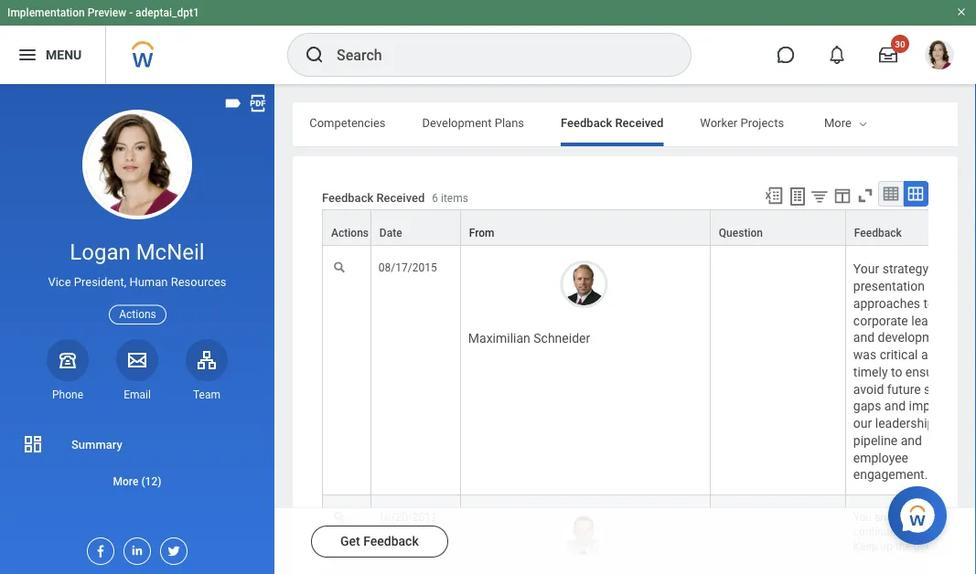 Task type: describe. For each thing, give the bounding box(es) containing it.
resources
[[171, 276, 227, 289]]

team
[[920, 512, 945, 525]]

more for more
[[825, 116, 852, 130]]

future
[[888, 382, 922, 397]]

employee's photo (maximilian schneider) image
[[561, 261, 608, 309]]

expand table image
[[907, 185, 926, 203]]

worker projects
[[701, 116, 785, 130]]

feedback inside button
[[364, 535, 419, 550]]

fullscreen image
[[856, 186, 876, 206]]

ensure
[[906, 365, 945, 380]]

approaches
[[854, 296, 921, 311]]

the
[[896, 541, 912, 554]]

up
[[881, 541, 894, 554]]

notifications large image
[[829, 46, 847, 64]]

logan
[[70, 239, 131, 266]]

president,
[[74, 276, 127, 289]]

twitter image
[[161, 539, 181, 559]]

row containing 10/20/2012
[[322, 496, 977, 575]]

and down leadership
[[902, 434, 923, 449]]

more (12) button
[[0, 471, 275, 493]]

email logan mcneil element
[[116, 388, 158, 403]]

improve
[[910, 399, 956, 414]]

your strategy presentation on new approaches to our corporate learning and development was critical and timely to ensure we avoid future skill gaps and improve our leadership pipeline and employee engagement.
[[854, 262, 973, 483]]

keep
[[854, 541, 879, 554]]

get
[[341, 535, 360, 550]]

human
[[129, 276, 168, 289]]

competencies
[[310, 116, 386, 130]]

phone
[[52, 389, 83, 402]]

get feedback button
[[311, 526, 448, 558]]

select to filter grid data image
[[810, 187, 830, 206]]

continue
[[854, 526, 896, 539]]

click to view/edit grid preferences image
[[833, 186, 853, 206]]

team logan mcneil element
[[186, 388, 228, 403]]

development plans
[[423, 116, 525, 130]]

more (12) button
[[0, 463, 275, 500]]

vice
[[48, 276, 71, 289]]

6
[[432, 192, 439, 204]]

leadership
[[876, 416, 935, 432]]

critical
[[880, 348, 919, 363]]

and inside you and your team continue to impress. keep up the good work!
[[875, 512, 894, 525]]

row for logan mcneil
[[322, 210, 977, 246]]

facebook image
[[88, 539, 108, 559]]

we
[[948, 365, 964, 380]]

cell for corporate
[[711, 246, 847, 496]]

more (12)
[[113, 476, 162, 488]]

08/17/2015
[[379, 262, 437, 275]]

date button
[[372, 211, 460, 245]]

navigation pane region
[[0, 84, 275, 575]]

more for more (12)
[[113, 476, 139, 488]]

(12)
[[141, 476, 162, 488]]

export to excel image
[[764, 186, 785, 206]]

on
[[929, 279, 943, 294]]

and up ensure
[[922, 348, 943, 363]]

received for feedback received 6 items
[[377, 191, 425, 204]]

email
[[124, 389, 151, 402]]

menu banner
[[0, 0, 977, 84]]

justify image
[[16, 44, 38, 66]]

plans
[[495, 116, 525, 130]]

cell for up
[[711, 496, 847, 575]]

tab list containing competencies
[[72, 103, 785, 146]]

mail image
[[126, 350, 148, 372]]

summary image
[[22, 434, 44, 456]]

strategy
[[883, 262, 929, 277]]

1 vertical spatial our
[[854, 416, 873, 432]]

mcneil
[[136, 239, 205, 266]]

30
[[896, 38, 906, 49]]

feedback button
[[847, 211, 977, 245]]

team link
[[186, 339, 228, 403]]

feedback for feedback received 6 items
[[322, 191, 374, 204]]

linkedin image
[[125, 539, 145, 558]]

implementation
[[7, 6, 85, 19]]

good
[[914, 541, 939, 554]]



Task type: vqa. For each thing, say whether or not it's contained in the screenshot.
notifications large icon
yes



Task type: locate. For each thing, give the bounding box(es) containing it.
feedback up your
[[855, 227, 903, 240]]

toolbar
[[756, 181, 929, 210]]

profile logan mcneil image
[[926, 40, 955, 73]]

you
[[854, 512, 873, 525]]

actions inside navigation pane region
[[119, 309, 156, 321]]

work!
[[942, 541, 969, 554]]

actions button down vice president, human resources
[[109, 305, 166, 325]]

0 horizontal spatial more
[[113, 476, 139, 488]]

presentation
[[854, 279, 926, 294]]

feedback right plans
[[561, 116, 613, 130]]

and up continue
[[875, 512, 894, 525]]

pipeline
[[854, 434, 898, 449]]

2 vertical spatial to
[[899, 526, 909, 539]]

1 horizontal spatial actions
[[331, 227, 369, 240]]

to inside you and your team continue to impress. keep up the good work!
[[899, 526, 909, 539]]

avoid
[[854, 382, 885, 397]]

0 vertical spatial more
[[825, 116, 852, 130]]

1 vertical spatial received
[[377, 191, 425, 204]]

actions left date
[[331, 227, 369, 240]]

from
[[470, 227, 495, 240]]

0 horizontal spatial our
[[854, 416, 873, 432]]

from button
[[461, 211, 710, 245]]

summary list
[[0, 427, 275, 500]]

1 horizontal spatial our
[[939, 296, 958, 311]]

worker
[[701, 116, 738, 130]]

1 vertical spatial more
[[113, 476, 139, 488]]

items
[[441, 192, 469, 204]]

0 vertical spatial received
[[616, 116, 664, 130]]

1 vertical spatial actions
[[119, 309, 156, 321]]

and
[[854, 331, 875, 346], [922, 348, 943, 363], [885, 399, 906, 414], [902, 434, 923, 449], [875, 512, 894, 525]]

more
[[825, 116, 852, 130], [113, 476, 139, 488]]

more inside dropdown button
[[113, 476, 139, 488]]

0 horizontal spatial received
[[377, 191, 425, 204]]

feedback down 10/20/2012
[[364, 535, 419, 550]]

search image
[[304, 44, 326, 66]]

our down 'new'
[[939, 296, 958, 311]]

actions button
[[323, 211, 371, 245], [109, 305, 166, 325]]

received up date 'popup button'
[[377, 191, 425, 204]]

3 row from the top
[[322, 496, 977, 575]]

1 horizontal spatial more
[[825, 116, 852, 130]]

table image
[[883, 185, 901, 203]]

feedback for feedback received
[[561, 116, 613, 130]]

schneider
[[534, 332, 591, 347]]

phone image
[[55, 350, 81, 372]]

1 row from the top
[[322, 210, 977, 246]]

feedback received
[[561, 116, 664, 130]]

-
[[129, 6, 133, 19]]

30 button
[[869, 35, 910, 75]]

1 vertical spatial actions button
[[109, 305, 166, 325]]

row for feedback received
[[322, 246, 977, 496]]

cell left was
[[711, 246, 847, 496]]

you and your team continue to impress. keep up the good work!
[[854, 512, 969, 554]]

menu button
[[0, 26, 106, 84]]

feedback up date 'popup button'
[[322, 191, 374, 204]]

development
[[423, 116, 492, 130]]

summary link
[[0, 427, 275, 463]]

preview
[[88, 6, 127, 19]]

to down critical
[[892, 365, 903, 380]]

projects
[[741, 116, 785, 130]]

actions inside row
[[331, 227, 369, 240]]

10/20/2012
[[379, 512, 437, 525]]

1 horizontal spatial received
[[616, 116, 664, 130]]

1 vertical spatial to
[[892, 365, 903, 380]]

feedback for feedback
[[855, 227, 903, 240]]

question button
[[711, 211, 846, 245]]

more left (12)
[[113, 476, 139, 488]]

actions button left date
[[323, 211, 371, 245]]

employee's photo (oliver reynolds) image
[[561, 511, 608, 558]]

export to worksheets image
[[787, 186, 809, 208]]

to
[[924, 296, 936, 311], [892, 365, 903, 380], [899, 526, 909, 539]]

adeptai_dpt1
[[136, 6, 199, 19]]

1 cell from the top
[[711, 246, 847, 496]]

new
[[946, 279, 970, 294]]

2 row from the top
[[322, 246, 977, 496]]

to up "learning"
[[924, 296, 936, 311]]

view printable version (pdf) image
[[248, 93, 268, 114]]

your
[[854, 262, 880, 277]]

1 horizontal spatial actions button
[[323, 211, 371, 245]]

row containing actions
[[322, 210, 977, 246]]

received left worker
[[616, 116, 664, 130]]

date
[[380, 227, 402, 240]]

feedback inside popup button
[[855, 227, 903, 240]]

phone button
[[47, 339, 89, 403]]

learning
[[912, 313, 958, 329]]

and up was
[[854, 331, 875, 346]]

logan mcneil
[[70, 239, 205, 266]]

our
[[939, 296, 958, 311], [854, 416, 873, 432]]

phone logan mcneil element
[[47, 388, 89, 403]]

2 cell from the top
[[711, 496, 847, 575]]

close environment banner image
[[957, 6, 968, 17]]

0 vertical spatial our
[[939, 296, 958, 311]]

impress.
[[912, 526, 954, 539]]

and down future
[[885, 399, 906, 414]]

vice president, human resources
[[48, 276, 227, 289]]

get feedback
[[341, 535, 419, 550]]

0 vertical spatial actions
[[331, 227, 369, 240]]

maximilian
[[469, 332, 531, 347]]

feedback
[[561, 116, 613, 130], [322, 191, 374, 204], [855, 227, 903, 240], [364, 535, 419, 550]]

actions
[[331, 227, 369, 240], [119, 309, 156, 321]]

view team image
[[196, 350, 218, 372]]

0 vertical spatial actions button
[[323, 211, 371, 245]]

0 vertical spatial to
[[924, 296, 936, 311]]

tab list
[[72, 103, 785, 146]]

row
[[322, 210, 977, 246], [322, 246, 977, 496], [322, 496, 977, 575]]

employee
[[854, 451, 909, 466]]

to up the
[[899, 526, 909, 539]]

Search Workday  search field
[[337, 35, 654, 75]]

corporate
[[854, 313, 909, 329]]

skill
[[925, 382, 947, 397]]

email button
[[116, 339, 158, 403]]

implementation preview -   adeptai_dpt1
[[7, 6, 199, 19]]

menu
[[46, 47, 82, 62]]

timely
[[854, 365, 889, 380]]

development
[[879, 331, 952, 346]]

received for feedback received
[[616, 116, 664, 130]]

team
[[193, 389, 221, 402]]

received inside tab list
[[616, 116, 664, 130]]

our down gaps
[[854, 416, 873, 432]]

cell left you
[[711, 496, 847, 575]]

engagement.
[[854, 468, 929, 483]]

cell
[[711, 246, 847, 496], [711, 496, 847, 575]]

question
[[719, 227, 764, 240]]

summary
[[71, 438, 122, 452]]

0 horizontal spatial actions button
[[109, 305, 166, 325]]

feedback received 6 items
[[322, 191, 469, 204]]

maximilian schneider
[[469, 332, 591, 347]]

received
[[616, 116, 664, 130], [377, 191, 425, 204]]

tag image
[[223, 93, 244, 114]]

your
[[896, 512, 917, 525]]

row containing your strategy presentation on new approaches to our corporate learning and development was critical and timely to ensure we avoid future skill gaps and improve our leadership pipeline and employee engagement.
[[322, 246, 977, 496]]

more down notifications large image
[[825, 116, 852, 130]]

actions down vice president, human resources
[[119, 309, 156, 321]]

0 horizontal spatial actions
[[119, 309, 156, 321]]

inbox large image
[[880, 46, 898, 64]]

was
[[854, 348, 877, 363]]

gaps
[[854, 399, 882, 414]]



